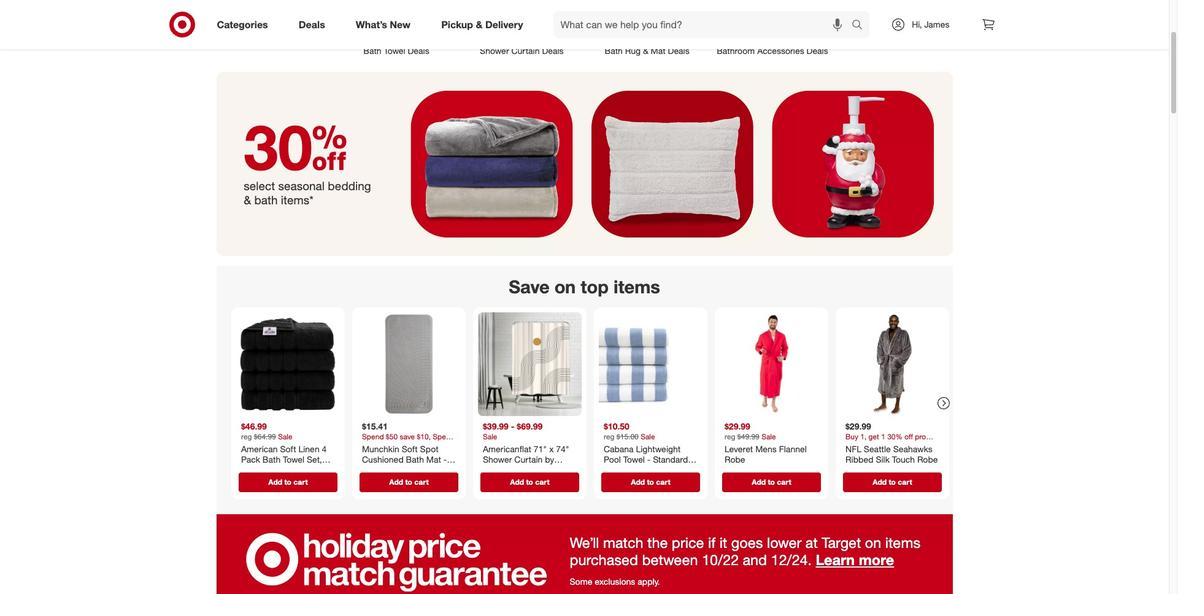Task type: locate. For each thing, give the bounding box(es) containing it.
& left bath
[[244, 193, 251, 207]]

carousel region
[[216, 266, 953, 514]]

2 horizontal spatial bath
[[605, 45, 623, 56]]

add to cart down silk at the bottom of the page
[[873, 477, 912, 487]]

mens
[[755, 444, 777, 454]]

deals
[[299, 18, 325, 30], [408, 45, 429, 56], [542, 45, 564, 56], [668, 45, 690, 56], [807, 45, 828, 56]]

deals down what can we help you find? suggestions appear below search field
[[668, 45, 690, 56]]

sale inside $29.99 reg $49.99 sale leveret mens flannel robe
[[762, 432, 776, 441]]

$29.99
[[725, 421, 750, 432], [846, 421, 871, 432]]

mat
[[651, 45, 666, 56], [426, 454, 441, 465]]

2 add to cart button from the left
[[359, 472, 458, 492]]

1 $29.99 from the left
[[725, 421, 750, 432]]

$29.99 up $49.99
[[725, 421, 750, 432]]

1 horizontal spatial reg
[[604, 432, 614, 441]]

bath rug & mat deals
[[605, 45, 690, 56]]

sale for $15.00
[[641, 432, 655, 441]]

add for leveret mens flannel robe
[[752, 477, 766, 487]]

1 vertical spatial items
[[886, 534, 921, 552]]

cabana lightweight pool towel - standard textile home image
[[599, 313, 703, 416]]

some exclusions apply.
[[570, 577, 660, 587]]

0 vertical spatial on
[[555, 276, 576, 298]]

add to cart for munchkin soft spot cushioned bath mat - gray
[[389, 477, 429, 487]]

0 horizontal spatial reg
[[241, 432, 252, 441]]

1 vertical spatial towel
[[623, 454, 645, 465]]

add to cart button down silk at the bottom of the page
[[843, 472, 942, 492]]

what's new
[[356, 18, 411, 30]]

mat down spot
[[426, 454, 441, 465]]

add to cart down "home"
[[631, 477, 670, 487]]

add to cart button for leveret mens flannel robe
[[722, 472, 821, 492]]

1 horizontal spatial -
[[511, 421, 514, 432]]

robe down "seahawks"
[[917, 454, 938, 465]]

& right pickup
[[476, 18, 483, 30]]

add to cart button
[[238, 472, 337, 492], [359, 472, 458, 492], [480, 472, 579, 492], [601, 472, 700, 492], [722, 472, 821, 492], [843, 472, 942, 492]]

bath left rug
[[605, 45, 623, 56]]

to down munchkin soft spot cushioned bath mat - gray
[[405, 477, 412, 487]]

0 horizontal spatial $29.99
[[725, 421, 750, 432]]

deals left "what's"
[[299, 18, 325, 30]]

add down munchkin soft spot cushioned bath mat - gray
[[389, 477, 403, 487]]

reg inside $46.99 reg $64.99 sale
[[241, 432, 252, 441]]

2 horizontal spatial reg
[[725, 432, 735, 441]]

1 sale from the left
[[278, 432, 292, 441]]

to down mens
[[768, 477, 775, 487]]

seahawks
[[893, 444, 933, 454]]

price
[[672, 534, 704, 552]]

1 vertical spatial &
[[643, 45, 649, 56]]

add to cart down mens
[[752, 477, 791, 487]]

at
[[806, 534, 818, 552]]

add to cart button down $64.99
[[238, 472, 337, 492]]

1 horizontal spatial on
[[865, 534, 882, 552]]

sale inside $46.99 reg $64.99 sale
[[278, 432, 292, 441]]

1 horizontal spatial mat
[[651, 45, 666, 56]]

learn more
[[816, 551, 895, 569]]

add down the $39.99 - $69.99 sale
[[510, 477, 524, 487]]

4 cart from the left
[[656, 477, 670, 487]]

soft
[[402, 444, 418, 454]]

10/22
[[702, 551, 739, 569]]

bathroom accessories deals
[[717, 45, 828, 56]]

5 to from the left
[[768, 477, 775, 487]]

add down mens
[[752, 477, 766, 487]]

exclusions
[[595, 577, 636, 587]]

$15.00
[[616, 432, 639, 441]]

6 cart from the left
[[898, 477, 912, 487]]

deals right accessories
[[807, 45, 828, 56]]

4 add to cart button from the left
[[601, 472, 700, 492]]

americanflat 71" x 74" shower curtain by tetyana karankovska - available in variety of styles image
[[478, 313, 582, 416]]

0 vertical spatial towel
[[384, 45, 406, 56]]

reg for $46.99
[[241, 432, 252, 441]]

0 vertical spatial &
[[476, 18, 483, 30]]

towel up "home"
[[623, 454, 645, 465]]

reg inside $10.50 reg $15.00 sale cabana lightweight pool towel - standard textile home
[[604, 432, 614, 441]]

0 horizontal spatial bath
[[364, 45, 382, 56]]

deals down new
[[408, 45, 429, 56]]

add to cart down the $39.99 - $69.99 sale
[[510, 477, 549, 487]]

sale for $69.99
[[483, 432, 497, 441]]

to down $46.99 reg $64.99 sale
[[284, 477, 291, 487]]

2 horizontal spatial &
[[643, 45, 649, 56]]

1 vertical spatial on
[[865, 534, 882, 552]]

to down the $39.99 - $69.99 sale
[[526, 477, 533, 487]]

bath for bath towel deals
[[364, 45, 382, 56]]

1 horizontal spatial bath
[[406, 454, 424, 465]]

& inside pickup & delivery link
[[476, 18, 483, 30]]

&
[[476, 18, 483, 30], [643, 45, 649, 56], [244, 193, 251, 207]]

rug
[[625, 45, 641, 56]]

reg down '$10.50'
[[604, 432, 614, 441]]

new
[[390, 18, 411, 30]]

3 reg from the left
[[725, 432, 735, 441]]

search
[[847, 19, 876, 32]]

1 horizontal spatial &
[[476, 18, 483, 30]]

3 sale from the left
[[641, 432, 655, 441]]

$29.99 up nfl on the bottom
[[846, 421, 871, 432]]

5 add from the left
[[752, 477, 766, 487]]

robe
[[725, 454, 745, 465], [917, 454, 938, 465]]

6 to from the left
[[889, 477, 896, 487]]

reg for $29.99
[[725, 432, 735, 441]]

purchased
[[570, 551, 638, 569]]

& right rug
[[643, 45, 649, 56]]

pool
[[604, 454, 621, 465]]

3 add to cart button from the left
[[480, 472, 579, 492]]

what's new link
[[345, 11, 426, 38]]

6 add from the left
[[873, 477, 887, 487]]

0 horizontal spatial mat
[[426, 454, 441, 465]]

5 add to cart button from the left
[[722, 472, 821, 492]]

$15.41
[[362, 421, 388, 432]]

$39.99 - $69.99 sale
[[483, 421, 542, 441]]

add to cart button down the $39.99 - $69.99 sale
[[480, 472, 579, 492]]

towel
[[384, 45, 406, 56], [623, 454, 645, 465]]

to down silk at the bottom of the page
[[889, 477, 896, 487]]

towel inside $10.50 reg $15.00 sale cabana lightweight pool towel - standard textile home
[[623, 454, 645, 465]]

reg inside $29.99 reg $49.99 sale leveret mens flannel robe
[[725, 432, 735, 441]]

leveret mens flannel robe image
[[720, 313, 823, 416]]

$64.99
[[254, 432, 276, 441]]

add to cart button down soft
[[359, 472, 458, 492]]

sale right $64.99
[[278, 432, 292, 441]]

add to cart down munchkin soft spot cushioned bath mat - gray
[[389, 477, 429, 487]]

add down "home"
[[631, 477, 645, 487]]

3 cart from the left
[[535, 477, 549, 487]]

on inside "we'll match the price if it goes lower at target on items purchased between 10/22 and 12/24."
[[865, 534, 882, 552]]

0 vertical spatial items
[[614, 276, 660, 298]]

shower curtain deals link
[[459, 0, 585, 57]]

items
[[614, 276, 660, 298], [886, 534, 921, 552]]

sale up mens
[[762, 432, 776, 441]]

pickup
[[441, 18, 473, 30]]

add for cabana lightweight pool towel - standard textile home
[[631, 477, 645, 487]]

sale
[[278, 432, 292, 441], [483, 432, 497, 441], [641, 432, 655, 441], [762, 432, 776, 441]]

2 sale from the left
[[483, 432, 497, 441]]

sale inside $10.50 reg $15.00 sale cabana lightweight pool towel - standard textile home
[[641, 432, 655, 441]]

on left top
[[555, 276, 576, 298]]

$10.50 reg $15.00 sale cabana lightweight pool towel - standard textile home
[[604, 421, 688, 476]]

1 vertical spatial mat
[[426, 454, 441, 465]]

-
[[511, 421, 514, 432], [443, 454, 447, 465], [647, 454, 651, 465]]

add
[[268, 477, 282, 487], [389, 477, 403, 487], [510, 477, 524, 487], [631, 477, 645, 487], [752, 477, 766, 487], [873, 477, 887, 487]]

hi,
[[912, 19, 922, 29]]

add down silk at the bottom of the page
[[873, 477, 887, 487]]

0 horizontal spatial -
[[443, 454, 447, 465]]

0 horizontal spatial robe
[[725, 454, 745, 465]]

$29.99 for $29.99 reg $49.99 sale leveret mens flannel robe
[[725, 421, 750, 432]]

1 cart from the left
[[293, 477, 308, 487]]

add to cart button down standard
[[601, 472, 700, 492]]

mat right rug
[[651, 45, 666, 56]]

deals for shower curtain deals
[[542, 45, 564, 56]]

on right target
[[865, 534, 882, 552]]

standard
[[653, 454, 688, 465]]

4 sale from the left
[[762, 432, 776, 441]]

$10.50
[[604, 421, 629, 432]]

sale inside the $39.99 - $69.99 sale
[[483, 432, 497, 441]]

gray
[[362, 465, 380, 476]]

robe inside $29.99 reg $49.99 sale leveret mens flannel robe
[[725, 454, 745, 465]]

4 add to cart from the left
[[631, 477, 670, 487]]

& inside 30 select seasonal bedding & bath items*
[[244, 193, 251, 207]]

the
[[648, 534, 668, 552]]

2 horizontal spatial -
[[647, 454, 651, 465]]

add to cart down $64.99
[[268, 477, 308, 487]]

towel down new
[[384, 45, 406, 56]]

bath
[[364, 45, 382, 56], [605, 45, 623, 56], [406, 454, 424, 465]]

hi, james
[[912, 19, 950, 29]]

bath rug & mat deals link
[[585, 0, 710, 57]]

shower
[[480, 45, 509, 56]]

james
[[925, 19, 950, 29]]

2 to from the left
[[405, 477, 412, 487]]

add to cart button for nfl seattle seahawks ribbed silk touch robe
[[843, 472, 942, 492]]

0 horizontal spatial &
[[244, 193, 251, 207]]

$29.99 inside $29.99 reg $49.99 sale leveret mens flannel robe
[[725, 421, 750, 432]]

american soft linen 4 pack bath towel set, 100% cotton, 27 inch by 54 inch bath towels for bathroom image
[[236, 313, 340, 416]]

to down "home"
[[647, 477, 654, 487]]

2 vertical spatial &
[[244, 193, 251, 207]]

it
[[720, 534, 728, 552]]

1 horizontal spatial $29.99
[[846, 421, 871, 432]]

1 to from the left
[[284, 477, 291, 487]]

2 robe from the left
[[917, 454, 938, 465]]

$46.99 reg $64.99 sale
[[241, 421, 292, 441]]

deals right curtain
[[542, 45, 564, 56]]

4 add from the left
[[631, 477, 645, 487]]

5 add to cart from the left
[[752, 477, 791, 487]]

munchkin soft spot cushioned bath mat - gray
[[362, 444, 447, 476]]

sale down $39.99
[[483, 432, 497, 441]]

bath for bath rug & mat deals
[[605, 45, 623, 56]]

bath towel deals link
[[334, 0, 459, 57]]

add down $64.99
[[268, 477, 282, 487]]

$69.99
[[517, 421, 542, 432]]

0 horizontal spatial on
[[555, 276, 576, 298]]

4 to from the left
[[647, 477, 654, 487]]

0 horizontal spatial items
[[614, 276, 660, 298]]

2 add to cart from the left
[[389, 477, 429, 487]]

select
[[244, 179, 275, 193]]

6 add to cart button from the left
[[843, 472, 942, 492]]

add to cart
[[268, 477, 308, 487], [389, 477, 429, 487], [510, 477, 549, 487], [631, 477, 670, 487], [752, 477, 791, 487], [873, 477, 912, 487]]

on inside carousel 'region'
[[555, 276, 576, 298]]

sale up lightweight
[[641, 432, 655, 441]]

reg for $10.50
[[604, 432, 614, 441]]

2 cart from the left
[[414, 477, 429, 487]]

1 reg from the left
[[241, 432, 252, 441]]

bath down soft
[[406, 454, 424, 465]]

add to cart for cabana lightweight pool towel - standard textile home
[[631, 477, 670, 487]]

1 horizontal spatial robe
[[917, 454, 938, 465]]

- inside munchkin soft spot cushioned bath mat - gray
[[443, 454, 447, 465]]

robe down leveret
[[725, 454, 745, 465]]

1 horizontal spatial towel
[[623, 454, 645, 465]]

add to cart button down mens
[[722, 472, 821, 492]]

what's
[[356, 18, 387, 30]]

6 add to cart from the left
[[873, 477, 912, 487]]

2 add from the left
[[389, 477, 403, 487]]

2 reg from the left
[[604, 432, 614, 441]]

curtain
[[512, 45, 540, 56]]

5 cart from the left
[[777, 477, 791, 487]]

goes
[[732, 534, 763, 552]]

nfl seattle seahawks ribbed silk touch robe image
[[841, 313, 944, 416]]

reg down $46.99 at bottom
[[241, 432, 252, 441]]

1 robe from the left
[[725, 454, 745, 465]]

2 $29.99 from the left
[[846, 421, 871, 432]]

1 horizontal spatial items
[[886, 534, 921, 552]]

cart
[[293, 477, 308, 487], [414, 477, 429, 487], [535, 477, 549, 487], [656, 477, 670, 487], [777, 477, 791, 487], [898, 477, 912, 487]]

search button
[[847, 11, 876, 41]]

reg
[[241, 432, 252, 441], [604, 432, 614, 441], [725, 432, 735, 441]]

lower
[[767, 534, 802, 552]]

spot
[[420, 444, 438, 454]]

reg up leveret
[[725, 432, 735, 441]]

bath down "what's"
[[364, 45, 382, 56]]



Task type: vqa. For each thing, say whether or not it's contained in the screenshot.
sixth Add to cart from the right
yes



Task type: describe. For each thing, give the bounding box(es) containing it.
add to cart for nfl seattle seahawks ribbed silk touch robe
[[873, 477, 912, 487]]

items inside carousel 'region'
[[614, 276, 660, 298]]

match
[[603, 534, 644, 552]]

$29.99 reg $49.99 sale leveret mens flannel robe
[[725, 421, 807, 465]]

bath towel deals
[[364, 45, 429, 56]]

target holiday price match guarantee image
[[216, 514, 953, 594]]

$39.99
[[483, 421, 508, 432]]

delivery
[[485, 18, 523, 30]]

add for munchkin soft spot cushioned bath mat - gray
[[389, 477, 403, 487]]

apply.
[[638, 577, 660, 587]]

nfl
[[846, 444, 861, 454]]

What can we help you find? suggestions appear below search field
[[553, 11, 855, 38]]

0 horizontal spatial towel
[[384, 45, 406, 56]]

0 vertical spatial mat
[[651, 45, 666, 56]]

add to cart for leveret mens flannel robe
[[752, 477, 791, 487]]

pickup & delivery
[[441, 18, 523, 30]]

categories link
[[207, 11, 283, 38]]

items inside "we'll match the price if it goes lower at target on items purchased between 10/22 and 12/24."
[[886, 534, 921, 552]]

$46.99
[[241, 421, 267, 432]]

categories
[[217, 18, 268, 30]]

3 add from the left
[[510, 477, 524, 487]]

flannel
[[779, 444, 807, 454]]

- inside $10.50 reg $15.00 sale cabana lightweight pool towel - standard textile home
[[647, 454, 651, 465]]

sale for $49.99
[[762, 432, 776, 441]]

seattle
[[864, 444, 891, 454]]

nfl seattle seahawks ribbed silk touch robe
[[846, 444, 938, 465]]

add for nfl seattle seahawks ribbed silk touch robe
[[873, 477, 887, 487]]

cushioned
[[362, 454, 403, 465]]

save on top items
[[509, 276, 660, 298]]

deals link
[[288, 11, 341, 38]]

home
[[630, 465, 653, 476]]

save
[[509, 276, 550, 298]]

deals for bath towel deals
[[408, 45, 429, 56]]

ribbed
[[846, 454, 874, 465]]

munchkin soft spot cushioned bath mat - gray image
[[357, 313, 461, 416]]

to for leveret mens flannel robe
[[768, 477, 775, 487]]

cart for nfl seattle seahawks ribbed silk touch robe
[[898, 477, 912, 487]]

add to cart button for cabana lightweight pool towel - standard textile home
[[601, 472, 700, 492]]

items*
[[281, 193, 314, 207]]

to for nfl seattle seahawks ribbed silk touch robe
[[889, 477, 896, 487]]

munchkin
[[362, 444, 399, 454]]

bath inside munchkin soft spot cushioned bath mat - gray
[[406, 454, 424, 465]]

lightweight
[[636, 444, 681, 454]]

and
[[743, 551, 767, 569]]

deals for bathroom accessories deals
[[807, 45, 828, 56]]

1 add to cart button from the left
[[238, 472, 337, 492]]

shower curtain deals
[[480, 45, 564, 56]]

sale for $64.99
[[278, 432, 292, 441]]

bathroom
[[717, 45, 755, 56]]

textile
[[604, 465, 628, 476]]

silk
[[876, 454, 890, 465]]

1 add from the left
[[268, 477, 282, 487]]

12/24.
[[771, 551, 812, 569]]

leveret
[[725, 444, 753, 454]]

bathroom accessories deals link
[[710, 0, 835, 57]]

some
[[570, 577, 593, 587]]

$29.99 for $29.99
[[846, 421, 871, 432]]

top
[[581, 276, 609, 298]]

- inside the $39.99 - $69.99 sale
[[511, 421, 514, 432]]

& inside bath rug & mat deals link
[[643, 45, 649, 56]]

30
[[244, 109, 348, 185]]

cart for leveret mens flannel robe
[[777, 477, 791, 487]]

bedding
[[328, 179, 371, 193]]

accessories
[[758, 45, 805, 56]]

touch
[[892, 454, 915, 465]]

bath
[[254, 193, 278, 207]]

$49.99
[[737, 432, 759, 441]]

learn
[[816, 551, 855, 569]]

cabana
[[604, 444, 634, 454]]

30 select seasonal bedding & bath items*
[[244, 109, 371, 207]]

1 add to cart from the left
[[268, 477, 308, 487]]

pickup & delivery link
[[431, 11, 539, 38]]

more
[[859, 551, 895, 569]]

cart for munchkin soft spot cushioned bath mat - gray
[[414, 477, 429, 487]]

between
[[642, 551, 698, 569]]

3 add to cart from the left
[[510, 477, 549, 487]]

if
[[708, 534, 716, 552]]

cart for cabana lightweight pool towel - standard textile home
[[656, 477, 670, 487]]

mat inside munchkin soft spot cushioned bath mat - gray
[[426, 454, 441, 465]]

to for cabana lightweight pool towel - standard textile home
[[647, 477, 654, 487]]

add to cart button for munchkin soft spot cushioned bath mat - gray
[[359, 472, 458, 492]]

seasonal
[[278, 179, 325, 193]]

3 to from the left
[[526, 477, 533, 487]]

robe inside nfl seattle seahawks ribbed silk touch robe
[[917, 454, 938, 465]]

we'll match the price if it goes lower at target on items purchased between 10/22 and 12/24.
[[570, 534, 921, 569]]

we'll
[[570, 534, 599, 552]]

target
[[822, 534, 861, 552]]

to for munchkin soft spot cushioned bath mat - gray
[[405, 477, 412, 487]]



